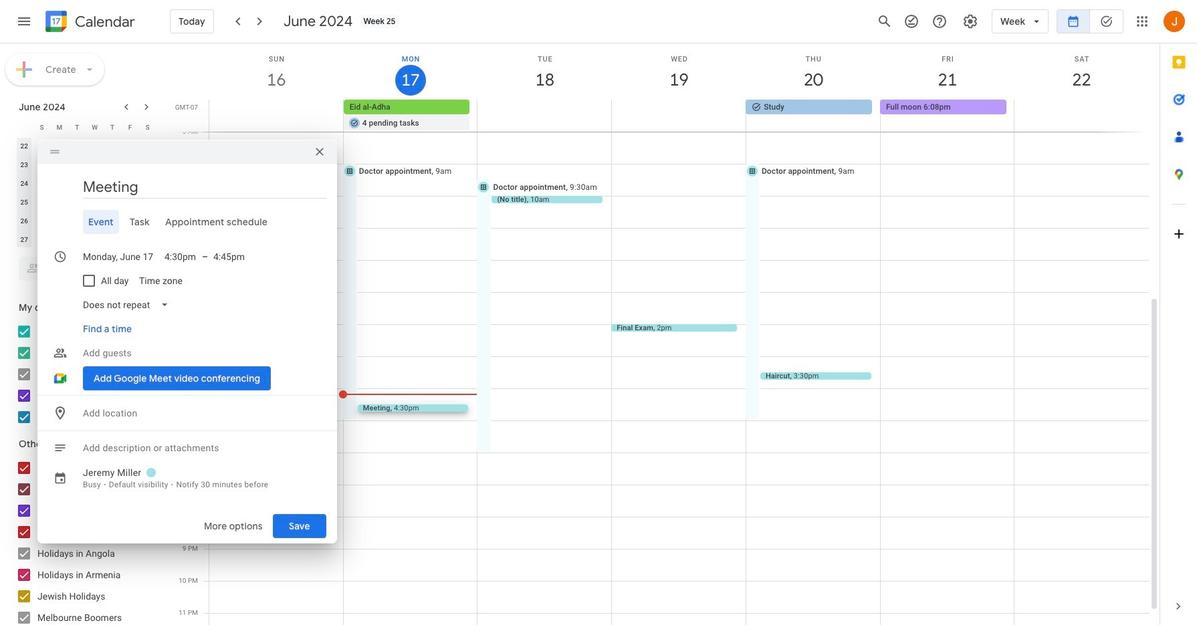 Task type: vqa. For each thing, say whether or not it's contained in the screenshot.
second Tuesday, August 6 Element from the bottom of the page
no



Task type: locate. For each thing, give the bounding box(es) containing it.
heading inside calendar element
[[72, 14, 135, 30]]

may 28 element
[[69, 138, 85, 154]]

None field
[[78, 289, 174, 321]]

july 1 element
[[51, 232, 68, 248]]

may 27 element
[[51, 138, 68, 154]]

12 element
[[87, 175, 103, 191]]

row group
[[15, 137, 157, 249]]

30 element
[[34, 232, 50, 248]]

18 element
[[69, 194, 85, 210]]

july 5 element
[[122, 232, 138, 248]]

Search for people text field
[[27, 257, 145, 281]]

25 element
[[69, 213, 85, 229]]

may 29 element
[[87, 138, 103, 154]]

29 element
[[140, 213, 156, 229]]

july 4 element
[[104, 232, 121, 248]]

27 element
[[104, 213, 121, 229]]

heading
[[72, 14, 135, 30]]

settings menu image
[[963, 13, 979, 29]]

may 30 element
[[104, 138, 121, 154]]

sunday, june 16 element
[[209, 44, 344, 100]]

13 element
[[104, 175, 121, 191]]

4 cell from the left
[[612, 100, 746, 132]]

main drawer image
[[16, 13, 32, 29]]

tuesday, june 18 element
[[478, 44, 612, 100]]

monday, june 17, today element
[[344, 44, 478, 100]]

june 2024 grid
[[13, 118, 157, 249]]

Start date text field
[[83, 245, 154, 269]]

None search field
[[0, 252, 166, 281]]

column header
[[15, 118, 33, 137]]

saturday, june 22 element
[[1015, 44, 1150, 100]]

my calendars list
[[3, 321, 166, 428]]

grid
[[171, 44, 1160, 626]]

thursday, june 20 element
[[747, 44, 881, 100]]

tab list
[[1161, 44, 1198, 588], [48, 210, 327, 234]]

1 cell from the left
[[209, 100, 344, 132]]

3 element
[[51, 157, 68, 173]]

0 horizontal spatial tab list
[[48, 210, 327, 234]]

cell
[[209, 100, 344, 132], [344, 100, 478, 132], [478, 100, 612, 132], [612, 100, 746, 132], [1015, 100, 1149, 132]]

wednesday, june 19 element
[[612, 44, 747, 100]]

row
[[203, 100, 1160, 132], [15, 118, 157, 137], [15, 137, 157, 155], [15, 155, 157, 174], [15, 174, 157, 193], [15, 193, 157, 211], [15, 211, 157, 230], [15, 230, 157, 249]]



Task type: describe. For each thing, give the bounding box(es) containing it.
may 31 element
[[122, 138, 138, 154]]

20 element
[[104, 194, 121, 210]]

Start time text field
[[165, 245, 197, 269]]

End time text field
[[214, 245, 246, 269]]

19 element
[[87, 194, 103, 210]]

july 2 element
[[69, 232, 85, 248]]

calendar element
[[43, 8, 135, 37]]

8 element
[[140, 157, 156, 173]]

to element
[[202, 252, 208, 262]]

14 element
[[122, 175, 138, 191]]

9 element
[[34, 175, 50, 191]]

16 element
[[34, 194, 50, 210]]

row group inside june 2024 grid
[[15, 137, 157, 249]]

23 element
[[34, 213, 50, 229]]

friday, june 21 element
[[881, 44, 1015, 100]]

26 element
[[87, 213, 103, 229]]

column header inside june 2024 grid
[[15, 118, 33, 137]]

2 cell from the left
[[344, 100, 478, 132]]

28 element
[[122, 213, 138, 229]]

3 cell from the left
[[478, 100, 612, 132]]

may 26 element
[[34, 138, 50, 154]]

5 cell from the left
[[1015, 100, 1149, 132]]

22 element
[[140, 194, 156, 210]]

6 element
[[104, 157, 121, 173]]

other calendars list
[[3, 458, 166, 626]]

4 element
[[69, 157, 85, 173]]

1 element
[[140, 138, 156, 154]]

11 element
[[69, 175, 85, 191]]

july 3 element
[[87, 232, 103, 248]]

7 element
[[122, 157, 138, 173]]

2 element
[[34, 157, 50, 173]]

1 horizontal spatial tab list
[[1161, 44, 1198, 588]]

21 element
[[122, 194, 138, 210]]

5 element
[[87, 157, 103, 173]]

Add title text field
[[83, 177, 327, 197]]



